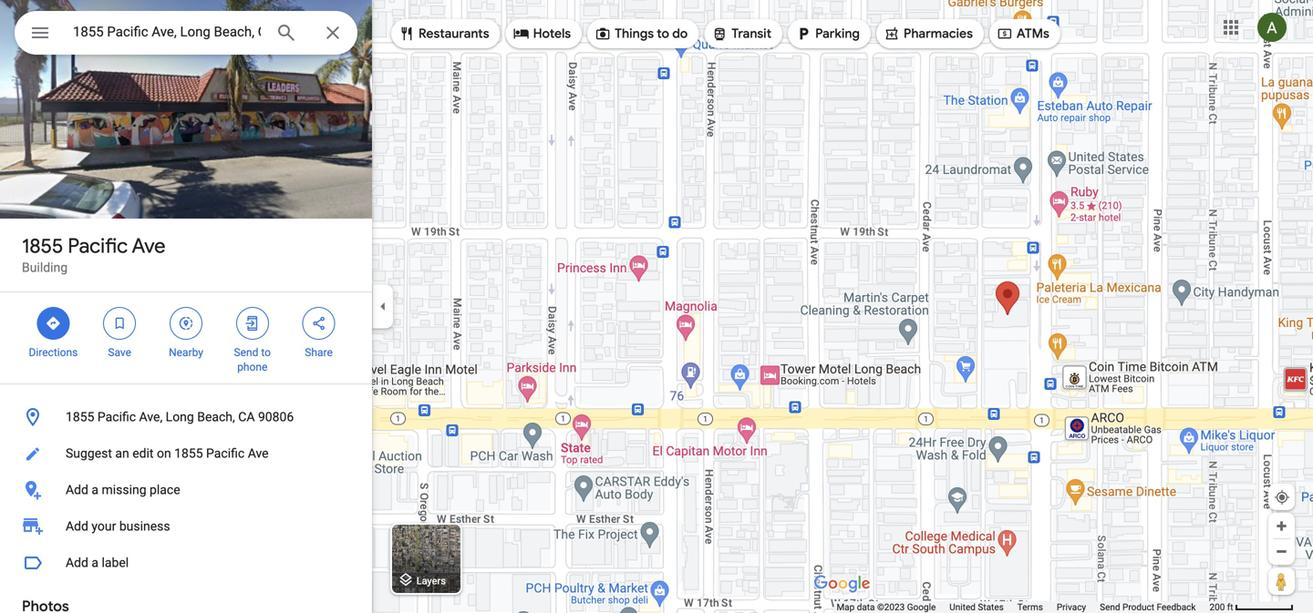 Task type: locate. For each thing, give the bounding box(es) containing it.
data
[[857, 602, 875, 613]]

send
[[234, 347, 258, 359], [1100, 602, 1120, 613]]

0 horizontal spatial to
[[261, 347, 271, 359]]

2 a from the top
[[92, 556, 98, 571]]


[[884, 24, 900, 44]]

1 vertical spatial ave
[[248, 446, 269, 461]]

1 vertical spatial send
[[1100, 602, 1120, 613]]

map
[[837, 602, 855, 613]]

1855 right on
[[174, 446, 203, 461]]

google account: angela cha  
(angela.cha@adept.ai) image
[[1258, 13, 1287, 42]]

2 add from the top
[[66, 519, 88, 534]]

add down suggest
[[66, 483, 88, 498]]

a for label
[[92, 556, 98, 571]]

united states
[[950, 602, 1004, 613]]

suggest
[[66, 446, 112, 461]]

0 vertical spatial send
[[234, 347, 258, 359]]

atms
[[1017, 26, 1050, 42]]

add left your
[[66, 519, 88, 534]]

1 horizontal spatial send
[[1100, 602, 1120, 613]]

pacific left ave,
[[97, 410, 136, 425]]

add a label
[[66, 556, 129, 571]]

2 horizontal spatial 1855
[[174, 446, 203, 461]]

send for send product feedback
[[1100, 602, 1120, 613]]

privacy button
[[1057, 602, 1086, 614]]

1 a from the top
[[92, 483, 98, 498]]

states
[[978, 602, 1004, 613]]

1855
[[22, 233, 63, 259], [66, 410, 94, 425], [174, 446, 203, 461]]

business
[[119, 519, 170, 534]]

pacific
[[68, 233, 128, 259], [97, 410, 136, 425], [206, 446, 245, 461]]

1855 pacific ave, long beach, ca 90806
[[66, 410, 294, 425]]

pacific for ave
[[68, 233, 128, 259]]

directions
[[29, 347, 78, 359]]

0 vertical spatial pacific
[[68, 233, 128, 259]]

1 vertical spatial a
[[92, 556, 98, 571]]


[[595, 24, 611, 44]]

1 vertical spatial add
[[66, 519, 88, 534]]

your
[[92, 519, 116, 534]]

 parking
[[795, 24, 860, 44]]

footer containing map data ©2023 google
[[837, 602, 1210, 614]]

1855 up building on the left
[[22, 233, 63, 259]]

90806
[[258, 410, 294, 425]]

ave
[[132, 233, 166, 259], [248, 446, 269, 461]]

pacific up 
[[68, 233, 128, 259]]

actions for 1855 pacific ave region
[[0, 293, 372, 384]]

a
[[92, 483, 98, 498], [92, 556, 98, 571]]

restaurants
[[419, 26, 489, 42]]

add left 'label'
[[66, 556, 88, 571]]

0 vertical spatial 1855
[[22, 233, 63, 259]]

1 vertical spatial to
[[261, 347, 271, 359]]

feedback
[[1157, 602, 1196, 613]]

0 horizontal spatial 1855
[[22, 233, 63, 259]]

phone
[[237, 361, 268, 374]]

footer
[[837, 602, 1210, 614]]

to
[[657, 26, 669, 42], [261, 347, 271, 359]]

send to phone
[[234, 347, 271, 374]]

a left 'label'
[[92, 556, 98, 571]]

a left missing
[[92, 483, 98, 498]]

terms button
[[1018, 602, 1043, 614]]

ave inside button
[[248, 446, 269, 461]]

add your business link
[[0, 509, 372, 545]]

0 vertical spatial to
[[657, 26, 669, 42]]

1 add from the top
[[66, 483, 88, 498]]

0 vertical spatial ave
[[132, 233, 166, 259]]

hotels
[[533, 26, 571, 42]]


[[244, 314, 261, 334]]

1 vertical spatial 1855
[[66, 410, 94, 425]]

add for add a label
[[66, 556, 88, 571]]

send inside send to phone
[[234, 347, 258, 359]]

layers
[[417, 576, 446, 587]]

pacific inside 1855 pacific ave building
[[68, 233, 128, 259]]

1 horizontal spatial 1855
[[66, 410, 94, 425]]

to inside send to phone
[[261, 347, 271, 359]]

0 horizontal spatial ave
[[132, 233, 166, 259]]

1 horizontal spatial ave
[[248, 446, 269, 461]]

send left product
[[1100, 602, 1120, 613]]

1 horizontal spatial to
[[657, 26, 669, 42]]

send inside button
[[1100, 602, 1120, 613]]

united
[[950, 602, 976, 613]]

long
[[166, 410, 194, 425]]

3 add from the top
[[66, 556, 88, 571]]

to up phone at the bottom left
[[261, 347, 271, 359]]

1855 up suggest
[[66, 410, 94, 425]]

0 horizontal spatial send
[[234, 347, 258, 359]]

 pharmacies
[[884, 24, 973, 44]]


[[513, 24, 530, 44]]

1 vertical spatial pacific
[[97, 410, 136, 425]]

google maps element
[[0, 0, 1313, 614]]

2 vertical spatial add
[[66, 556, 88, 571]]

None field
[[73, 21, 261, 43]]

add a label button
[[0, 545, 372, 582]]

0 vertical spatial add
[[66, 483, 88, 498]]

share
[[305, 347, 333, 359]]

do
[[672, 26, 688, 42]]

ave,
[[139, 410, 163, 425]]

to left do
[[657, 26, 669, 42]]

send up phone at the bottom left
[[234, 347, 258, 359]]


[[29, 20, 51, 46]]

0 vertical spatial a
[[92, 483, 98, 498]]

add a missing place
[[66, 483, 180, 498]]

transit
[[732, 26, 772, 42]]

©2023
[[877, 602, 905, 613]]


[[178, 314, 194, 334]]

 things to do
[[595, 24, 688, 44]]

show your location image
[[1274, 490, 1290, 506]]

map data ©2023 google
[[837, 602, 936, 613]]

1855 for ave,
[[66, 410, 94, 425]]

 restaurants
[[399, 24, 489, 44]]

pharmacies
[[904, 26, 973, 42]]

pacific down the beach, at the bottom left of page
[[206, 446, 245, 461]]

an
[[115, 446, 129, 461]]

add
[[66, 483, 88, 498], [66, 519, 88, 534], [66, 556, 88, 571]]

1855 inside 1855 pacific ave building
[[22, 233, 63, 259]]



Task type: describe. For each thing, give the bounding box(es) containing it.
terms
[[1018, 602, 1043, 613]]

add for add your business
[[66, 519, 88, 534]]

add your business
[[66, 519, 170, 534]]

 atms
[[997, 24, 1050, 44]]

show street view coverage image
[[1269, 568, 1295, 596]]

collapse side panel image
[[373, 297, 393, 317]]


[[997, 24, 1013, 44]]


[[712, 24, 728, 44]]

add a missing place button
[[0, 472, 372, 509]]

label
[[102, 556, 129, 571]]

save
[[108, 347, 131, 359]]

 transit
[[712, 24, 772, 44]]

1855 pacific ave, long beach, ca 90806 button
[[0, 399, 372, 436]]

product
[[1123, 602, 1155, 613]]

on
[[157, 446, 171, 461]]


[[399, 24, 415, 44]]

zoom in image
[[1275, 520, 1289, 533]]

1855 pacific ave building
[[22, 233, 166, 275]]

 hotels
[[513, 24, 571, 44]]

beach,
[[197, 410, 235, 425]]


[[795, 24, 812, 44]]

 search field
[[15, 11, 357, 58]]

building
[[22, 260, 68, 275]]

ave inside 1855 pacific ave building
[[132, 233, 166, 259]]

send product feedback
[[1100, 602, 1196, 613]]

none field inside 1855 pacific ave, long beach, ca 90806 field
[[73, 21, 261, 43]]


[[311, 314, 327, 334]]

send product feedback button
[[1100, 602, 1196, 614]]

things
[[615, 26, 654, 42]]


[[45, 314, 61, 334]]

ft
[[1227, 602, 1233, 613]]

ca
[[238, 410, 255, 425]]

suggest an edit on 1855 pacific ave
[[66, 446, 269, 461]]

place
[[150, 483, 180, 498]]

pacific for ave,
[[97, 410, 136, 425]]

suggest an edit on 1855 pacific ave button
[[0, 436, 372, 472]]

missing
[[102, 483, 146, 498]]

1855 pacific ave main content
[[0, 0, 372, 614]]

200 ft
[[1210, 602, 1233, 613]]

2 vertical spatial pacific
[[206, 446, 245, 461]]

add for add a missing place
[[66, 483, 88, 498]]

parking
[[815, 26, 860, 42]]

nearby
[[169, 347, 203, 359]]

footer inside google maps 'element'
[[837, 602, 1210, 614]]

200
[[1210, 602, 1225, 613]]

1855 Pacific Ave, Long Beach, CA 90806 field
[[15, 11, 357, 55]]

2 vertical spatial 1855
[[174, 446, 203, 461]]

edit
[[132, 446, 154, 461]]

200 ft button
[[1210, 602, 1294, 613]]

a for missing
[[92, 483, 98, 498]]

1855 for ave
[[22, 233, 63, 259]]

 button
[[15, 11, 66, 58]]

zoom out image
[[1275, 545, 1289, 559]]

united states button
[[950, 602, 1004, 614]]

privacy
[[1057, 602, 1086, 613]]


[[111, 314, 128, 334]]

send for send to phone
[[234, 347, 258, 359]]

google
[[907, 602, 936, 613]]

to inside  things to do
[[657, 26, 669, 42]]



Task type: vqa. For each thing, say whether or not it's contained in the screenshot.


